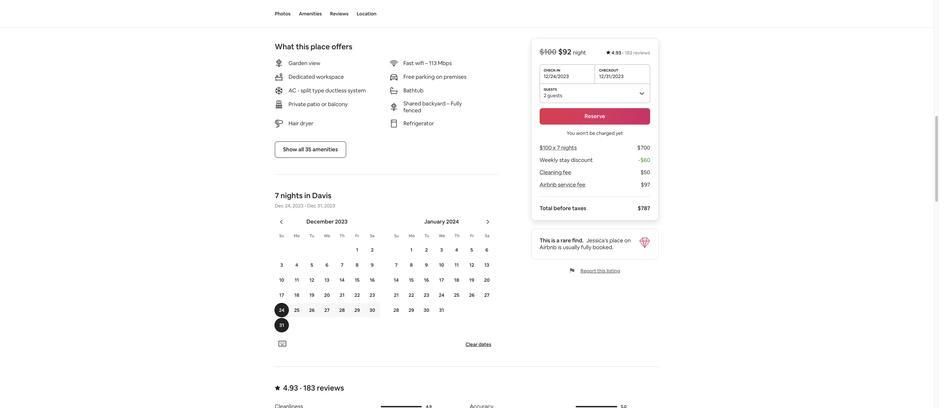 Task type: vqa. For each thing, say whether or not it's contained in the screenshot.


Task type: describe. For each thing, give the bounding box(es) containing it.
2 29 from the left
[[409, 308, 414, 314]]

in
[[304, 191, 311, 201]]

1 horizontal spatial 25 button
[[449, 289, 464, 303]]

1 airbnb from the top
[[540, 181, 557, 189]]

2023 right 31,
[[324, 203, 335, 209]]

reserve
[[585, 113, 605, 120]]

what this place offers
[[275, 42, 352, 51]]

0 vertical spatial -
[[297, 87, 299, 94]]

dates
[[479, 342, 491, 348]]

garden
[[289, 60, 307, 67]]

15 for 2nd '15' button
[[409, 278, 414, 284]]

weekly stay discount
[[540, 157, 593, 164]]

2 21 button from the left
[[389, 289, 404, 303]]

0 vertical spatial ·
[[622, 50, 623, 56]]

1 vertical spatial 183
[[303, 384, 315, 394]]

1 horizontal spatial nights
[[561, 144, 577, 152]]

– for wifi
[[425, 60, 428, 67]]

dedicated workspace
[[289, 73, 344, 81]]

0 vertical spatial place
[[311, 42, 330, 51]]

yet
[[616, 130, 623, 137]]

1 vertical spatial 20 button
[[319, 289, 335, 303]]

0 vertical spatial 26
[[469, 293, 475, 299]]

x
[[553, 144, 556, 152]]

0 horizontal spatial 10 button
[[274, 273, 289, 288]]

7 inside 7 nights in davis dec 24, 2023 - dec 31, 2023
[[275, 191, 279, 201]]

1 horizontal spatial 26 button
[[464, 289, 479, 303]]

rare
[[561, 237, 571, 245]]

balcony
[[328, 101, 348, 108]]

dryer
[[300, 120, 313, 127]]

january 2024
[[424, 219, 459, 226]]

this
[[540, 237, 550, 245]]

2023 right 24,
[[292, 203, 303, 209]]

show all 35 amenities
[[283, 146, 338, 153]]

be
[[589, 130, 595, 137]]

clear dates
[[466, 342, 491, 348]]

31,
[[317, 203, 323, 209]]

2 inside 2 guests popup button
[[544, 93, 546, 99]]

1 vertical spatial 4.93
[[283, 384, 298, 394]]

-$60
[[638, 157, 650, 164]]

2 for january 2024
[[425, 247, 428, 254]]

clear
[[466, 342, 478, 348]]

before
[[554, 205, 571, 212]]

1 vertical spatial 24
[[279, 308, 284, 314]]

$700
[[637, 144, 650, 152]]

11 for 11 button to the bottom
[[295, 278, 299, 284]]

location button
[[357, 0, 376, 27]]

31 for the bottommost 31 button
[[279, 323, 284, 329]]

nights inside 7 nights in davis dec 24, 2023 - dec 31, 2023
[[281, 191, 303, 201]]

total before taxes
[[540, 205, 586, 212]]

1 horizontal spatial 13
[[484, 262, 489, 269]]

0 vertical spatial 5
[[470, 247, 473, 254]]

0 vertical spatial fee
[[563, 169, 571, 176]]

jessica's
[[586, 237, 608, 245]]

service
[[558, 181, 576, 189]]

22 for 2nd 22 button
[[409, 293, 414, 299]]

free
[[403, 73, 414, 81]]

photos button
[[275, 0, 291, 27]]

1 vertical spatial 25 button
[[289, 304, 304, 318]]

$100 x 7 nights
[[540, 144, 577, 152]]

1 horizontal spatial 11 button
[[449, 258, 464, 273]]

1 vertical spatial 13 button
[[319, 273, 335, 288]]

$100 for x
[[540, 144, 552, 152]]

1 23 button from the left
[[365, 289, 380, 303]]

1 23 from the left
[[370, 293, 375, 299]]

weekly
[[540, 157, 558, 164]]

2 28 button from the left
[[389, 304, 404, 318]]

what
[[275, 42, 294, 51]]

1 vertical spatial 6 button
[[319, 258, 335, 273]]

shared
[[403, 100, 421, 107]]

this is a rare find.
[[540, 237, 584, 245]]

charged
[[596, 130, 615, 137]]

28 for 1st 28 button from left
[[339, 308, 345, 314]]

2024
[[446, 219, 459, 226]]

1 horizontal spatial 4.93
[[612, 50, 621, 56]]

1 vertical spatial 26 button
[[304, 304, 319, 318]]

fully
[[451, 100, 462, 107]]

calendar application
[[267, 211, 729, 339]]

1 vertical spatial 27 button
[[319, 304, 335, 318]]

1 horizontal spatial 20 button
[[479, 273, 494, 288]]

system
[[348, 87, 366, 94]]

2 guests
[[544, 93, 562, 99]]

usually
[[563, 244, 580, 251]]

2 guests button
[[540, 84, 650, 103]]

$100 $92 night
[[540, 47, 586, 57]]

2 button for january 2024
[[419, 243, 434, 258]]

2 th from the left
[[455, 234, 459, 239]]

amenities
[[299, 11, 322, 17]]

0 vertical spatial 10
[[439, 262, 444, 269]]

3 for the top 3 button
[[440, 247, 443, 254]]

davis
[[312, 191, 331, 201]]

0 horizontal spatial 12
[[309, 278, 314, 284]]

22 for first 22 button from left
[[354, 293, 360, 299]]

18 for right the 18 button
[[454, 278, 459, 284]]

view
[[309, 60, 320, 67]]

8 for 1st 8 button from left
[[356, 262, 359, 269]]

ac - split type ductless system
[[289, 87, 366, 94]]

0 horizontal spatial ·
[[300, 384, 302, 394]]

0 horizontal spatial 18 button
[[289, 289, 304, 303]]

report
[[581, 268, 596, 274]]

2 9 button from the left
[[419, 258, 434, 273]]

20 for the rightmost 20 button
[[484, 278, 490, 284]]

1 horizontal spatial 27 button
[[479, 289, 494, 303]]

private
[[289, 101, 306, 108]]

113
[[429, 60, 437, 67]]

or
[[321, 101, 327, 108]]

1 horizontal spatial 19 button
[[464, 273, 479, 288]]

16 for second 16 button from the right
[[370, 278, 375, 284]]

1 vertical spatial 27
[[324, 308, 330, 314]]

31 for the rightmost 31 button
[[439, 308, 444, 314]]

2 we from the left
[[439, 234, 445, 239]]

cleaning
[[540, 169, 562, 176]]

0 vertical spatial 12 button
[[464, 258, 479, 273]]

1 horizontal spatial 31 button
[[434, 304, 449, 318]]

2 dec from the left
[[307, 203, 316, 209]]

patio
[[307, 101, 320, 108]]

0 horizontal spatial 5
[[311, 262, 313, 269]]

1 horizontal spatial 4.93 · 183 reviews
[[612, 50, 650, 56]]

hair dryer
[[289, 120, 313, 127]]

1 vertical spatial 12 button
[[304, 273, 319, 288]]

2 14 button from the left
[[389, 273, 404, 288]]

1 vertical spatial 17 button
[[274, 289, 289, 303]]

1 vertical spatial 3 button
[[274, 258, 289, 273]]

2023 inside calendar application
[[335, 219, 348, 226]]

location
[[357, 11, 376, 17]]

show
[[283, 146, 297, 153]]

fenced
[[403, 107, 421, 114]]

14 for 2nd 14 button from the left
[[394, 278, 399, 284]]

report this listing
[[581, 268, 620, 274]]

shared backyard – fully fenced
[[403, 100, 462, 114]]

1 sa from the left
[[370, 234, 375, 239]]

1 horizontal spatial 18 button
[[449, 273, 464, 288]]

booked.
[[593, 244, 613, 251]]

12/31/2023
[[599, 73, 624, 80]]

19 for bottom "19" button
[[309, 293, 314, 299]]

reserve button
[[540, 108, 650, 125]]

35
[[305, 146, 311, 153]]

0 horizontal spatial 4.93 · 183 reviews
[[283, 384, 344, 394]]

1 21 button from the left
[[335, 289, 350, 303]]

0 vertical spatial 12
[[469, 262, 474, 269]]

28 for 1st 28 button from the right
[[393, 308, 399, 314]]

garden view
[[289, 60, 320, 67]]

14 for 2nd 14 button from right
[[340, 278, 345, 284]]

18 for the left the 18 button
[[294, 293, 299, 299]]

all
[[298, 146, 304, 153]]

24,
[[285, 203, 291, 209]]

0 horizontal spatial 4
[[295, 262, 298, 269]]

1 horizontal spatial 4
[[455, 247, 458, 254]]

1 15 button from the left
[[350, 273, 365, 288]]

1 8 button from the left
[[350, 258, 365, 273]]

1 vertical spatial 4 button
[[289, 258, 304, 273]]

listing
[[607, 268, 620, 274]]

1 vertical spatial 24 button
[[274, 304, 289, 318]]

cleaning fee button
[[540, 169, 571, 176]]

30 for 2nd '30' button from left
[[424, 308, 429, 314]]

reviews button
[[330, 0, 349, 27]]

1 horizontal spatial 5 button
[[464, 243, 479, 258]]

1 vertical spatial fee
[[577, 181, 585, 189]]

0 vertical spatial 6 button
[[479, 243, 494, 258]]

$50
[[641, 169, 650, 176]]

1 vertical spatial 19 button
[[304, 289, 319, 303]]

0 vertical spatial 24 button
[[434, 289, 449, 303]]

fast
[[403, 60, 414, 67]]

1 th from the left
[[340, 234, 345, 239]]

january
[[424, 219, 445, 226]]

0 vertical spatial 17 button
[[434, 273, 449, 288]]

private patio or balcony
[[289, 101, 348, 108]]

refrigerator
[[403, 120, 434, 127]]

21 for first 21 button from right
[[394, 293, 399, 299]]

report this listing button
[[570, 268, 620, 274]]

0 horizontal spatial 13
[[325, 278, 329, 284]]

1 horizontal spatial 24
[[439, 293, 444, 299]]

offers
[[332, 42, 352, 51]]

21 for first 21 button
[[340, 293, 344, 299]]

$100 x 7 nights button
[[540, 144, 577, 152]]

find.
[[572, 237, 584, 245]]

premises
[[444, 73, 466, 81]]

total
[[540, 205, 552, 212]]

free parking on premises
[[403, 73, 466, 81]]

2 horizontal spatial -
[[638, 157, 640, 164]]

30 for 1st '30' button from left
[[369, 308, 375, 314]]

0 vertical spatial 3 button
[[434, 243, 449, 258]]

17 for the bottommost 17 button
[[279, 293, 284, 299]]

jessica's place on airbnb is usually fully booked.
[[540, 237, 631, 251]]

1 horizontal spatial 6
[[485, 247, 488, 254]]

night
[[573, 49, 586, 56]]

a
[[556, 237, 559, 245]]

0 vertical spatial 13 button
[[479, 258, 494, 273]]

1 vertical spatial 31 button
[[274, 319, 289, 333]]

$60
[[640, 157, 650, 164]]



Task type: locate. For each thing, give the bounding box(es) containing it.
on
[[436, 73, 442, 81], [624, 237, 631, 245]]

1 button for january 2024
[[404, 243, 419, 258]]

place right jessica's
[[609, 237, 623, 245]]

0 horizontal spatial 20
[[324, 293, 330, 299]]

10 button
[[434, 258, 449, 273], [274, 273, 289, 288]]

$787
[[638, 205, 650, 212]]

we down december 2023
[[324, 234, 330, 239]]

1 horizontal spatial 24 button
[[434, 289, 449, 303]]

1 horizontal spatial 10 button
[[434, 258, 449, 273]]

on for place
[[624, 237, 631, 245]]

1 fr from the left
[[355, 234, 359, 239]]

0 horizontal spatial 17
[[279, 293, 284, 299]]

25 for the right 25 'button'
[[454, 293, 459, 299]]

2 7 button from the left
[[389, 258, 404, 273]]

0 vertical spatial 5 button
[[464, 243, 479, 258]]

2 23 from the left
[[424, 293, 429, 299]]

2 1 from the left
[[410, 247, 412, 254]]

1 horizontal spatial 29
[[409, 308, 414, 314]]

– inside shared backyard – fully fenced
[[447, 100, 450, 107]]

0 vertical spatial on
[[436, 73, 442, 81]]

tu down january
[[424, 234, 429, 239]]

1 for january 2024
[[410, 247, 412, 254]]

1 horizontal spatial 28
[[393, 308, 399, 314]]

1 vertical spatial $100
[[540, 144, 552, 152]]

0 horizontal spatial 16 button
[[365, 273, 380, 288]]

18 button
[[449, 273, 464, 288], [289, 289, 304, 303]]

0 vertical spatial 19 button
[[464, 273, 479, 288]]

1 horizontal spatial 17 button
[[434, 273, 449, 288]]

9
[[371, 262, 374, 269], [425, 262, 428, 269]]

dedicated
[[289, 73, 315, 81]]

0 vertical spatial 183
[[625, 50, 632, 56]]

$92
[[558, 47, 571, 57]]

3 button
[[434, 243, 449, 258], [274, 258, 289, 273]]

12 button
[[464, 258, 479, 273], [304, 273, 319, 288]]

amenities button
[[299, 0, 322, 27]]

- inside 7 nights in davis dec 24, 2023 - dec 31, 2023
[[304, 203, 306, 209]]

fee up service
[[563, 169, 571, 176]]

27
[[484, 293, 490, 299], [324, 308, 330, 314]]

1 vertical spatial 31
[[279, 323, 284, 329]]

workspace
[[316, 73, 344, 81]]

th
[[340, 234, 345, 239], [455, 234, 459, 239]]

2 su from the left
[[394, 234, 399, 239]]

on inside "jessica's place on airbnb is usually fully booked."
[[624, 237, 631, 245]]

19 for "19" button to the right
[[469, 278, 474, 284]]

1 7 button from the left
[[335, 258, 350, 273]]

0 horizontal spatial 23
[[370, 293, 375, 299]]

2 30 button from the left
[[419, 304, 434, 318]]

1 horizontal spatial 9 button
[[419, 258, 434, 273]]

$97
[[641, 181, 650, 189]]

1 horizontal spatial 18
[[454, 278, 459, 284]]

15
[[355, 278, 360, 284], [409, 278, 414, 284]]

5.0 out of 5.0 image
[[576, 407, 617, 408], [576, 407, 617, 408]]

1 horizontal spatial 13 button
[[479, 258, 494, 273]]

2 22 from the left
[[409, 293, 414, 299]]

1 horizontal spatial 15 button
[[404, 273, 419, 288]]

4.93
[[612, 50, 621, 56], [283, 384, 298, 394]]

2 tu from the left
[[424, 234, 429, 239]]

1 button for december 2023
[[350, 243, 365, 258]]

1 14 from the left
[[340, 278, 345, 284]]

0 horizontal spatial 5 button
[[304, 258, 319, 273]]

1 horizontal spatial 22
[[409, 293, 414, 299]]

1 28 button from the left
[[335, 304, 350, 318]]

2 2 button from the left
[[419, 243, 434, 258]]

1 30 from the left
[[369, 308, 375, 314]]

6
[[485, 247, 488, 254], [326, 262, 328, 269]]

you won't be charged yet
[[567, 130, 623, 137]]

22 button
[[350, 289, 365, 303], [404, 289, 419, 303]]

airbnb service fee button
[[540, 181, 585, 189]]

0 horizontal spatial 11
[[295, 278, 299, 284]]

1 horizontal spatial 2 button
[[419, 243, 434, 258]]

0 vertical spatial 11
[[455, 262, 459, 269]]

- down $700
[[638, 157, 640, 164]]

cleaning fee
[[540, 169, 571, 176]]

2 fr from the left
[[470, 234, 474, 239]]

2 14 from the left
[[394, 278, 399, 284]]

1 $100 from the top
[[540, 47, 557, 57]]

discount
[[571, 157, 593, 164]]

0 horizontal spatial 6
[[326, 262, 328, 269]]

this
[[296, 42, 309, 51], [597, 268, 606, 274]]

1 16 button from the left
[[365, 273, 380, 288]]

tu
[[310, 234, 314, 239], [424, 234, 429, 239]]

1 horizontal spatial 23 button
[[419, 289, 434, 303]]

0 horizontal spatial place
[[311, 42, 330, 51]]

16
[[370, 278, 375, 284], [424, 278, 429, 284]]

- down in
[[304, 203, 306, 209]]

is left a
[[551, 237, 555, 245]]

183
[[625, 50, 632, 56], [303, 384, 315, 394]]

0 horizontal spatial -
[[297, 87, 299, 94]]

airbnb inside "jessica's place on airbnb is usually fully booked."
[[540, 244, 557, 251]]

on right the booked.
[[624, 237, 631, 245]]

0 horizontal spatial is
[[551, 237, 555, 245]]

0 horizontal spatial 26
[[309, 308, 315, 314]]

1 vertical spatial 26
[[309, 308, 315, 314]]

2 airbnb from the top
[[540, 244, 557, 251]]

1 28 from the left
[[339, 308, 345, 314]]

stay
[[559, 157, 570, 164]]

3 for 3 button to the bottom
[[280, 262, 283, 269]]

1 vertical spatial place
[[609, 237, 623, 245]]

4.9 out of 5.0 image
[[381, 407, 422, 408], [381, 407, 422, 408]]

airbnb left the rare
[[540, 244, 557, 251]]

24 button
[[434, 289, 449, 303], [274, 304, 289, 318]]

split
[[301, 87, 311, 94]]

1 horizontal spatial 23
[[424, 293, 429, 299]]

0 horizontal spatial 1 button
[[350, 243, 365, 258]]

1 2 button from the left
[[365, 243, 380, 258]]

reviews
[[330, 11, 349, 17]]

0 horizontal spatial 6 button
[[319, 258, 335, 273]]

guests
[[547, 93, 562, 99]]

taxes
[[572, 205, 586, 212]]

1 horizontal spatial 9
[[425, 262, 428, 269]]

17
[[439, 278, 444, 284], [279, 293, 284, 299]]

place up view
[[311, 42, 330, 51]]

19 button
[[464, 273, 479, 288], [304, 289, 319, 303]]

1 horizontal spatial 183
[[625, 50, 632, 56]]

20 for the bottom 20 button
[[324, 293, 330, 299]]

4 button
[[449, 243, 464, 258], [289, 258, 304, 273]]

0 horizontal spatial 3 button
[[274, 258, 289, 273]]

0 horizontal spatial 2 button
[[365, 243, 380, 258]]

23 button
[[365, 289, 380, 303], [419, 289, 434, 303]]

1 vertical spatial reviews
[[317, 384, 344, 394]]

12/24/2023
[[544, 73, 569, 80]]

backyard
[[422, 100, 446, 107]]

9 for second 9 button from the right
[[371, 262, 374, 269]]

1 29 from the left
[[354, 308, 360, 314]]

mo
[[294, 234, 300, 239], [409, 234, 415, 239]]

2 30 from the left
[[424, 308, 429, 314]]

1 vertical spatial 11 button
[[289, 273, 304, 288]]

1 16 from the left
[[370, 278, 375, 284]]

2023 right december
[[335, 219, 348, 226]]

8 for 1st 8 button from the right
[[410, 262, 413, 269]]

1 horizontal spatial su
[[394, 234, 399, 239]]

0 horizontal spatial 16
[[370, 278, 375, 284]]

2 21 from the left
[[394, 293, 399, 299]]

– left fully
[[447, 100, 450, 107]]

11 for 11 button to the right
[[455, 262, 459, 269]]

0 horizontal spatial reviews
[[317, 384, 344, 394]]

2 22 button from the left
[[404, 289, 419, 303]]

fee right service
[[577, 181, 585, 189]]

1 vertical spatial 5 button
[[304, 258, 319, 273]]

$100 left x
[[540, 144, 552, 152]]

0 horizontal spatial dec
[[275, 203, 284, 209]]

13
[[484, 262, 489, 269], [325, 278, 329, 284]]

0 horizontal spatial 13 button
[[319, 273, 335, 288]]

30
[[369, 308, 375, 314], [424, 308, 429, 314]]

0 vertical spatial 18 button
[[449, 273, 464, 288]]

you
[[567, 130, 575, 137]]

mbps
[[438, 60, 452, 67]]

is inside "jessica's place on airbnb is usually fully booked."
[[558, 244, 562, 251]]

2 9 from the left
[[425, 262, 428, 269]]

1 horizontal spatial 29 button
[[404, 304, 419, 318]]

0 horizontal spatial 22 button
[[350, 289, 365, 303]]

16 for 2nd 16 button
[[424, 278, 429, 284]]

8
[[356, 262, 359, 269], [410, 262, 413, 269]]

1 21 from the left
[[340, 293, 344, 299]]

1 1 from the left
[[356, 247, 358, 254]]

1 horizontal spatial 22 button
[[404, 289, 419, 303]]

1 horizontal spatial 1
[[410, 247, 412, 254]]

0 horizontal spatial 29
[[354, 308, 360, 314]]

1 button
[[350, 243, 365, 258], [404, 243, 419, 258]]

december 2023
[[306, 219, 348, 226]]

12
[[469, 262, 474, 269], [309, 278, 314, 284]]

0 vertical spatial 18
[[454, 278, 459, 284]]

1 14 button from the left
[[335, 273, 350, 288]]

- right ac in the top left of the page
[[297, 87, 299, 94]]

dec left 24,
[[275, 203, 284, 209]]

airbnb down cleaning at top
[[540, 181, 557, 189]]

31
[[439, 308, 444, 314], [279, 323, 284, 329]]

2 1 button from the left
[[404, 243, 419, 258]]

1 22 button from the left
[[350, 289, 365, 303]]

0 horizontal spatial 19
[[309, 293, 314, 299]]

1 vertical spatial 12
[[309, 278, 314, 284]]

0 vertical spatial this
[[296, 42, 309, 51]]

1 horizontal spatial 31
[[439, 308, 444, 314]]

clear dates button
[[463, 339, 494, 351]]

26 button
[[464, 289, 479, 303], [304, 304, 319, 318]]

we
[[324, 234, 330, 239], [439, 234, 445, 239]]

28 button
[[335, 304, 350, 318], [389, 304, 404, 318]]

tu down december
[[310, 234, 314, 239]]

1 horizontal spatial 21 button
[[389, 289, 404, 303]]

20
[[484, 278, 490, 284], [324, 293, 330, 299]]

is left usually
[[558, 244, 562, 251]]

2 28 from the left
[[393, 308, 399, 314]]

2 button for december 2023
[[365, 243, 380, 258]]

$100 left $92
[[540, 47, 557, 57]]

1 9 from the left
[[371, 262, 374, 269]]

– left "113"
[[425, 60, 428, 67]]

0 horizontal spatial we
[[324, 234, 330, 239]]

1 we from the left
[[324, 234, 330, 239]]

0 horizontal spatial 15 button
[[350, 273, 365, 288]]

9 for 1st 9 button from right
[[425, 262, 428, 269]]

1 9 button from the left
[[365, 258, 380, 273]]

0 horizontal spatial 15
[[355, 278, 360, 284]]

1 horizontal spatial 17
[[439, 278, 444, 284]]

1 horizontal spatial -
[[304, 203, 306, 209]]

0 horizontal spatial 30
[[369, 308, 375, 314]]

2 15 from the left
[[409, 278, 414, 284]]

0 horizontal spatial 22
[[354, 293, 360, 299]]

1 15 from the left
[[355, 278, 360, 284]]

hair
[[289, 120, 299, 127]]

0 horizontal spatial 7 button
[[335, 258, 350, 273]]

1 8 from the left
[[356, 262, 359, 269]]

0 horizontal spatial 30 button
[[365, 304, 380, 318]]

$100 for $92
[[540, 47, 557, 57]]

th down december 2023
[[340, 234, 345, 239]]

2 mo from the left
[[409, 234, 415, 239]]

nights up the 'weekly stay discount'
[[561, 144, 577, 152]]

2 $100 from the top
[[540, 144, 552, 152]]

0 horizontal spatial 183
[[303, 384, 315, 394]]

1 22 from the left
[[354, 293, 360, 299]]

2 23 button from the left
[[419, 289, 434, 303]]

2 16 from the left
[[424, 278, 429, 284]]

dec
[[275, 203, 284, 209], [307, 203, 316, 209]]

th down 2024
[[455, 234, 459, 239]]

2 15 button from the left
[[404, 273, 419, 288]]

1 dec from the left
[[275, 203, 284, 209]]

this for report
[[597, 268, 606, 274]]

on for parking
[[436, 73, 442, 81]]

1 vertical spatial 25
[[294, 308, 299, 314]]

0 horizontal spatial 24 button
[[274, 304, 289, 318]]

we down january 2024
[[439, 234, 445, 239]]

photos
[[275, 11, 291, 17]]

2 for december 2023
[[371, 247, 374, 254]]

1 mo from the left
[[294, 234, 300, 239]]

– for backyard
[[447, 100, 450, 107]]

this for what
[[296, 42, 309, 51]]

1 horizontal spatial 2
[[425, 247, 428, 254]]

2 sa from the left
[[485, 234, 490, 239]]

25 button
[[449, 289, 464, 303], [289, 304, 304, 318]]

2 8 button from the left
[[404, 258, 419, 273]]

0 vertical spatial 25
[[454, 293, 459, 299]]

1 su from the left
[[279, 234, 284, 239]]

1 1 button from the left
[[350, 243, 365, 258]]

dec left 31,
[[307, 203, 316, 209]]

0 horizontal spatial fee
[[563, 169, 571, 176]]

20 button
[[479, 273, 494, 288], [319, 289, 335, 303]]

-
[[297, 87, 299, 94], [638, 157, 640, 164], [304, 203, 306, 209]]

won't
[[576, 130, 588, 137]]

1 horizontal spatial 27
[[484, 293, 490, 299]]

1 for december 2023
[[356, 247, 358, 254]]

0 horizontal spatial 9
[[371, 262, 374, 269]]

amenities
[[313, 146, 338, 153]]

fully
[[581, 244, 591, 251]]

ac
[[289, 87, 296, 94]]

17 for 17 button to the top
[[439, 278, 444, 284]]

nights up 24,
[[281, 191, 303, 201]]

7
[[557, 144, 560, 152], [275, 191, 279, 201], [341, 262, 343, 269], [395, 262, 398, 269]]

14
[[340, 278, 345, 284], [394, 278, 399, 284]]

0 horizontal spatial 31 button
[[274, 319, 289, 333]]

5
[[470, 247, 473, 254], [311, 262, 313, 269]]

this left "listing"
[[597, 268, 606, 274]]

1 tu from the left
[[310, 234, 314, 239]]

wifi
[[415, 60, 424, 67]]

0 vertical spatial 4 button
[[449, 243, 464, 258]]

2 16 button from the left
[[419, 273, 434, 288]]

1
[[356, 247, 358, 254], [410, 247, 412, 254]]

place inside "jessica's place on airbnb is usually fully booked."
[[609, 237, 623, 245]]

1 vertical spatial 3
[[280, 262, 283, 269]]

parking
[[416, 73, 435, 81]]

on right parking
[[436, 73, 442, 81]]

this up 'garden view'
[[296, 42, 309, 51]]

15 for 1st '15' button
[[355, 278, 360, 284]]

1 vertical spatial 11
[[295, 278, 299, 284]]

2 8 from the left
[[410, 262, 413, 269]]

1 vertical spatial on
[[624, 237, 631, 245]]

26
[[469, 293, 475, 299], [309, 308, 315, 314]]

21
[[340, 293, 344, 299], [394, 293, 399, 299]]

1 horizontal spatial 11
[[455, 262, 459, 269]]

1 horizontal spatial fr
[[470, 234, 474, 239]]

type
[[312, 87, 324, 94]]

1 horizontal spatial 14
[[394, 278, 399, 284]]

2 29 button from the left
[[404, 304, 419, 318]]

25 for bottom 25 'button'
[[294, 308, 299, 314]]

0 vertical spatial reviews
[[633, 50, 650, 56]]

31 button
[[434, 304, 449, 318], [274, 319, 289, 333]]

1 vertical spatial 10
[[279, 278, 284, 284]]

1 29 button from the left
[[350, 304, 365, 318]]

1 30 button from the left
[[365, 304, 380, 318]]



